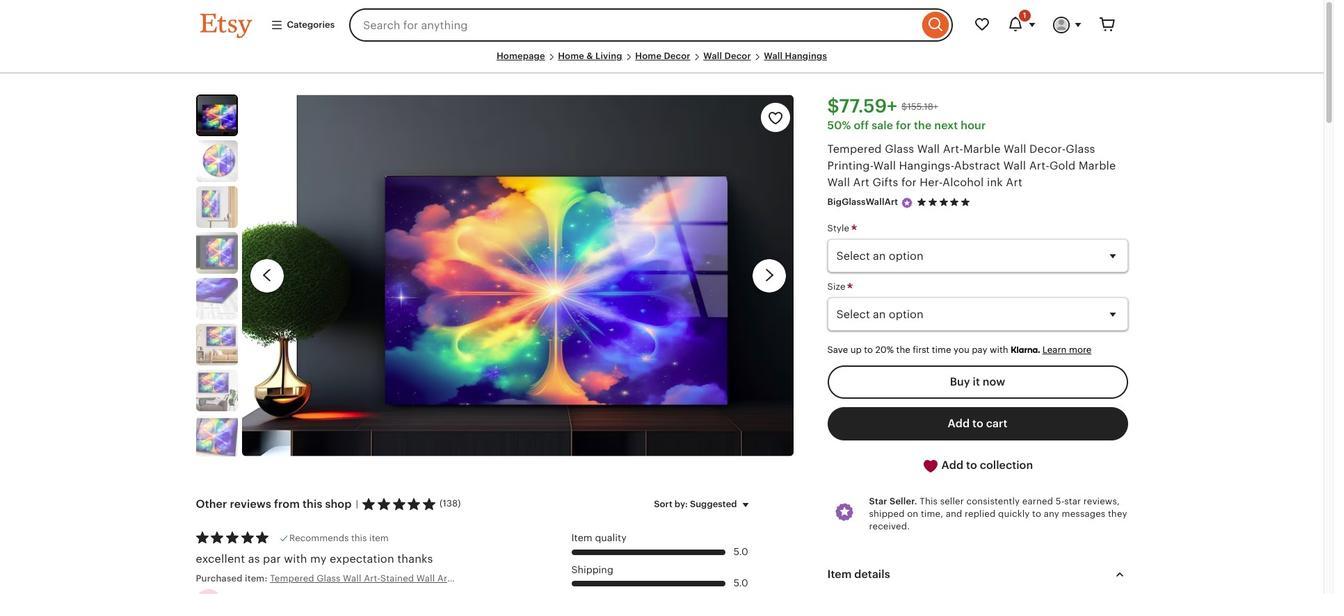 Task type: locate. For each thing, give the bounding box(es) containing it.
star
[[869, 496, 888, 507]]

hour
[[961, 120, 986, 132]]

off
[[854, 120, 869, 132]]

shop
[[325, 499, 352, 511]]

consistently
[[967, 496, 1020, 507]]

for inside tempered glass wall art-marble wall decor-glass printing-wall hangings-abstract wall art-gold marble wall art gifts for her-alcohol ink art
[[902, 177, 917, 189]]

more
[[1069, 345, 1092, 356]]

1 horizontal spatial the
[[914, 120, 932, 132]]

for up 'star_seller' image
[[902, 177, 917, 189]]

1 vertical spatial for
[[902, 177, 917, 189]]

add up seller
[[942, 460, 964, 472]]

decor for home decor
[[664, 51, 691, 61]]

1 horizontal spatial home
[[635, 51, 662, 61]]

this left item
[[351, 534, 367, 544]]

marble
[[964, 144, 1001, 155], [1079, 160, 1116, 172]]

add left cart
[[948, 418, 970, 430]]

seller
[[940, 496, 964, 507]]

replied
[[965, 509, 996, 520]]

0 horizontal spatial this
[[303, 499, 322, 511]]

0 vertical spatial item
[[572, 533, 593, 544]]

50%
[[828, 120, 851, 132]]

from
[[274, 499, 300, 511]]

art right ink
[[1006, 177, 1023, 189]]

0 horizontal spatial art
[[853, 177, 870, 189]]

0 vertical spatial this
[[303, 499, 322, 511]]

decor left wall hangings
[[725, 51, 751, 61]]

1 vertical spatial marble
[[1079, 160, 1116, 172]]

hangings-
[[899, 160, 955, 172]]

wall left hangings
[[764, 51, 783, 61]]

1 horizontal spatial art
[[1006, 177, 1023, 189]]

to left collection
[[966, 460, 977, 472]]

suggested
[[690, 500, 737, 510]]

glass up gold
[[1066, 144, 1095, 155]]

with right pay
[[990, 345, 1009, 356]]

tempered glass wall art-marble wall decor-glass printing-wall vertical image
[[196, 187, 238, 228]]

tempered glass wall art-marble wall decor-glass printing-wall image 8 image
[[196, 416, 238, 458]]

decor
[[664, 51, 691, 61], [725, 51, 751, 61]]

up
[[851, 345, 862, 356]]

homepage
[[497, 51, 545, 61]]

thanks
[[397, 554, 433, 565]]

seller.
[[890, 496, 918, 507]]

20%
[[876, 345, 894, 356]]

with left my
[[284, 554, 307, 565]]

tempered glass wall art-marble wall decor-glass printing-wall image 5 image
[[196, 278, 238, 320]]

for
[[896, 120, 912, 132], [902, 177, 917, 189]]

art up bigglasswallart link
[[853, 177, 870, 189]]

0 horizontal spatial home
[[558, 51, 585, 61]]

1 vertical spatial this
[[351, 534, 367, 544]]

star seller.
[[869, 496, 918, 507]]

wall right home decor
[[704, 51, 722, 61]]

2 5.0 from the top
[[734, 578, 748, 590]]

2 home from the left
[[635, 51, 662, 61]]

1 vertical spatial add
[[942, 460, 964, 472]]

1 decor from the left
[[664, 51, 691, 61]]

her-
[[920, 177, 943, 189]]

1 horizontal spatial decor
[[725, 51, 751, 61]]

wall decor link
[[704, 51, 751, 61]]

expectation
[[330, 554, 394, 565]]

decor down categories banner
[[664, 51, 691, 61]]

tempered glass wall art-marble wall decor-glass printing-wall horizontal image
[[242, 95, 794, 457], [197, 96, 236, 135]]

wall left 'decor-'
[[1004, 144, 1027, 155]]

glass down 50% off sale for the next hour
[[885, 144, 914, 155]]

buy it now
[[950, 376, 1006, 388]]

art- down next
[[943, 144, 964, 155]]

any
[[1044, 509, 1060, 520]]

marble right gold
[[1079, 160, 1116, 172]]

marble up the "abstract"
[[964, 144, 1001, 155]]

1 horizontal spatial glass
[[1066, 144, 1095, 155]]

None search field
[[349, 8, 953, 42]]

to inside the this seller consistently earned 5-star reviews, shipped on time, and replied quickly to any messages they received.
[[1033, 509, 1042, 520]]

item
[[369, 534, 389, 544]]

recommends
[[290, 534, 349, 544]]

0 vertical spatial 5.0
[[734, 547, 748, 558]]

sort by: suggested button
[[644, 491, 764, 520]]

this right from
[[303, 499, 322, 511]]

buy
[[950, 376, 970, 388]]

living
[[596, 51, 623, 61]]

wall down printing- on the top right of the page
[[828, 177, 850, 189]]

item inside item details dropdown button
[[828, 569, 852, 581]]

add to collection button
[[828, 449, 1128, 483]]

1 vertical spatial art-
[[1030, 160, 1050, 172]]

home left &
[[558, 51, 585, 61]]

1 horizontal spatial with
[[990, 345, 1009, 356]]

it
[[973, 376, 980, 388]]

1 vertical spatial 5.0
[[734, 578, 748, 590]]

glass
[[885, 144, 914, 155], [1066, 144, 1095, 155]]

home for home decor
[[635, 51, 662, 61]]

for right the "sale"
[[896, 120, 912, 132]]

excellent
[[196, 554, 245, 565]]

categories
[[287, 19, 335, 30]]

shipping
[[572, 565, 614, 576]]

item
[[572, 533, 593, 544], [828, 569, 852, 581]]

1 5.0 from the top
[[734, 547, 748, 558]]

first
[[913, 345, 930, 356]]

2 glass from the left
[[1066, 144, 1095, 155]]

menu bar
[[200, 50, 1124, 74]]

2 decor from the left
[[725, 51, 751, 61]]

categories button
[[260, 12, 345, 38]]

0 horizontal spatial the
[[897, 345, 911, 356]]

the for for
[[914, 120, 932, 132]]

the down the $155.18+
[[914, 120, 932, 132]]

0 horizontal spatial decor
[[664, 51, 691, 61]]

1 horizontal spatial marble
[[1079, 160, 1116, 172]]

star
[[1065, 496, 1081, 507]]

item quality
[[572, 533, 627, 544]]

1 vertical spatial with
[[284, 554, 307, 565]]

0 vertical spatial add
[[948, 418, 970, 430]]

wall
[[704, 51, 722, 61], [764, 51, 783, 61], [918, 144, 940, 155], [1004, 144, 1027, 155], [874, 160, 896, 172], [1004, 160, 1026, 172], [828, 177, 850, 189]]

the left first
[[897, 345, 911, 356]]

1 vertical spatial item
[[828, 569, 852, 581]]

sale
[[872, 120, 893, 132]]

save up to 20% the first time you pay with klarna. learn more
[[828, 345, 1092, 356]]

by:
[[675, 500, 688, 510]]

home
[[558, 51, 585, 61], [635, 51, 662, 61]]

home & living
[[558, 51, 623, 61]]

5.0
[[734, 547, 748, 558], [734, 578, 748, 590]]

collection
[[980, 460, 1033, 472]]

art- down 'decor-'
[[1030, 160, 1050, 172]]

1 horizontal spatial item
[[828, 569, 852, 581]]

ink
[[987, 177, 1003, 189]]

wall up gifts
[[874, 160, 896, 172]]

1 vertical spatial the
[[897, 345, 911, 356]]

home down categories banner
[[635, 51, 662, 61]]

5.0 for item quality
[[734, 547, 748, 558]]

0 horizontal spatial art-
[[943, 144, 964, 155]]

wall decor
[[704, 51, 751, 61]]

abstract
[[955, 160, 1001, 172]]

other
[[196, 499, 227, 511]]

item left the quality
[[572, 533, 593, 544]]

1 home from the left
[[558, 51, 585, 61]]

item left details
[[828, 569, 852, 581]]

shipped
[[869, 509, 905, 520]]

reviews,
[[1084, 496, 1120, 507]]

to down earned
[[1033, 509, 1042, 520]]

wall hangings link
[[764, 51, 827, 61]]

0 horizontal spatial item
[[572, 533, 593, 544]]

0 horizontal spatial glass
[[885, 144, 914, 155]]

none search field inside categories banner
[[349, 8, 953, 42]]

learn
[[1043, 345, 1067, 356]]

1 glass from the left
[[885, 144, 914, 155]]

my
[[310, 554, 327, 565]]

tempered glass wall art-marble wall decor-glass printing-wall image 7 image
[[196, 370, 238, 412]]

the
[[914, 120, 932, 132], [897, 345, 911, 356]]

0 vertical spatial the
[[914, 120, 932, 132]]

quickly
[[998, 509, 1030, 520]]

earned
[[1023, 496, 1054, 507]]

alcohol
[[943, 177, 984, 189]]

0 horizontal spatial marble
[[964, 144, 1001, 155]]

home decor link
[[635, 51, 691, 61]]

star_seller image
[[901, 197, 914, 209]]

item:
[[245, 574, 268, 584]]

they
[[1108, 509, 1128, 520]]



Task type: vqa. For each thing, say whether or not it's contained in the screenshot.
the top the GOLD
no



Task type: describe. For each thing, give the bounding box(es) containing it.
decor-
[[1030, 144, 1066, 155]]

the for 20%
[[897, 345, 911, 356]]

item for item quality
[[572, 533, 593, 544]]

you
[[954, 345, 970, 356]]

5.0 for shipping
[[734, 578, 748, 590]]

tempered
[[828, 144, 882, 155]]

par
[[263, 554, 281, 565]]

Search for anything text field
[[349, 8, 919, 42]]

(138)
[[440, 499, 461, 509]]

item details
[[828, 569, 890, 581]]

0 horizontal spatial tempered glass wall art-marble wall decor-glass printing-wall horizontal image
[[197, 96, 236, 135]]

wall right the "abstract"
[[1004, 160, 1026, 172]]

1 horizontal spatial art-
[[1030, 160, 1050, 172]]

0 vertical spatial for
[[896, 120, 912, 132]]

0 vertical spatial marble
[[964, 144, 1001, 155]]

save
[[828, 345, 848, 356]]

home decor
[[635, 51, 691, 61]]

&
[[587, 51, 593, 61]]

hangings
[[785, 51, 827, 61]]

sort
[[654, 500, 673, 510]]

1 horizontal spatial tempered glass wall art-marble wall decor-glass printing-wall horizontal image
[[242, 95, 794, 457]]

as
[[248, 554, 260, 565]]

$77.59+
[[828, 96, 898, 117]]

tempered glass wall art-marble wall decor-glass printing-wall circle image
[[196, 141, 238, 182]]

add to collection
[[939, 460, 1033, 472]]

printing-
[[828, 160, 874, 172]]

decor for wall decor
[[725, 51, 751, 61]]

to left cart
[[973, 418, 984, 430]]

on
[[907, 509, 919, 520]]

1 button
[[999, 8, 1045, 42]]

2 art from the left
[[1006, 177, 1023, 189]]

add for add to collection
[[942, 460, 964, 472]]

item for item details
[[828, 569, 852, 581]]

tempered glass wall art-marble wall decor-glass printing-wall square image
[[196, 233, 238, 274]]

5-
[[1056, 496, 1065, 507]]

home for home & living
[[558, 51, 585, 61]]

50% off sale for the next hour
[[828, 120, 986, 132]]

0 horizontal spatial with
[[284, 554, 307, 565]]

bigglasswallart
[[828, 197, 898, 208]]

home & living link
[[558, 51, 623, 61]]

quality
[[595, 533, 627, 544]]

messages
[[1062, 509, 1106, 520]]

1 art from the left
[[853, 177, 870, 189]]

1 horizontal spatial this
[[351, 534, 367, 544]]

0 vertical spatial art-
[[943, 144, 964, 155]]

purchased item:
[[196, 574, 270, 584]]

klarna.
[[1011, 345, 1040, 356]]

homepage link
[[497, 51, 545, 61]]

gold
[[1050, 160, 1076, 172]]

0 vertical spatial with
[[990, 345, 1009, 356]]

time
[[932, 345, 952, 356]]

tempered glass wall art-marble wall decor-glass printing-wall image 6 image
[[196, 324, 238, 366]]

received.
[[869, 522, 910, 532]]

item details button
[[815, 559, 1141, 592]]

to right "up" on the bottom
[[864, 345, 873, 356]]

wall hangings
[[764, 51, 827, 61]]

this seller consistently earned 5-star reviews, shipped on time, and replied quickly to any messages they received.
[[869, 496, 1128, 532]]

wall up "hangings-"
[[918, 144, 940, 155]]

add for add to cart
[[948, 418, 970, 430]]

pay
[[972, 345, 988, 356]]

next
[[935, 120, 958, 132]]

details
[[855, 569, 890, 581]]

and
[[946, 509, 963, 520]]

reviews
[[230, 499, 271, 511]]

menu bar containing homepage
[[200, 50, 1124, 74]]

add to cart button
[[828, 408, 1128, 441]]

gifts
[[873, 177, 899, 189]]

categories banner
[[175, 0, 1149, 50]]

excellent as par with my expectation  thanks
[[196, 554, 433, 565]]

sort by: suggested
[[654, 500, 737, 510]]

now
[[983, 376, 1006, 388]]

buy it now button
[[828, 366, 1128, 399]]

bigglasswallart link
[[828, 197, 898, 208]]

cart
[[986, 418, 1008, 430]]

time,
[[921, 509, 944, 520]]

recommends this item
[[290, 534, 389, 544]]

tempered glass wall art-marble wall decor-glass printing-wall hangings-abstract wall art-gold marble wall art gifts for her-alcohol ink art
[[828, 144, 1116, 189]]

purchased
[[196, 574, 243, 584]]

other reviews from this shop |
[[196, 499, 358, 511]]

add to cart
[[948, 418, 1008, 430]]

size
[[828, 282, 848, 292]]

$155.18+
[[902, 101, 939, 112]]

1
[[1023, 11, 1027, 19]]

|
[[356, 500, 358, 510]]



